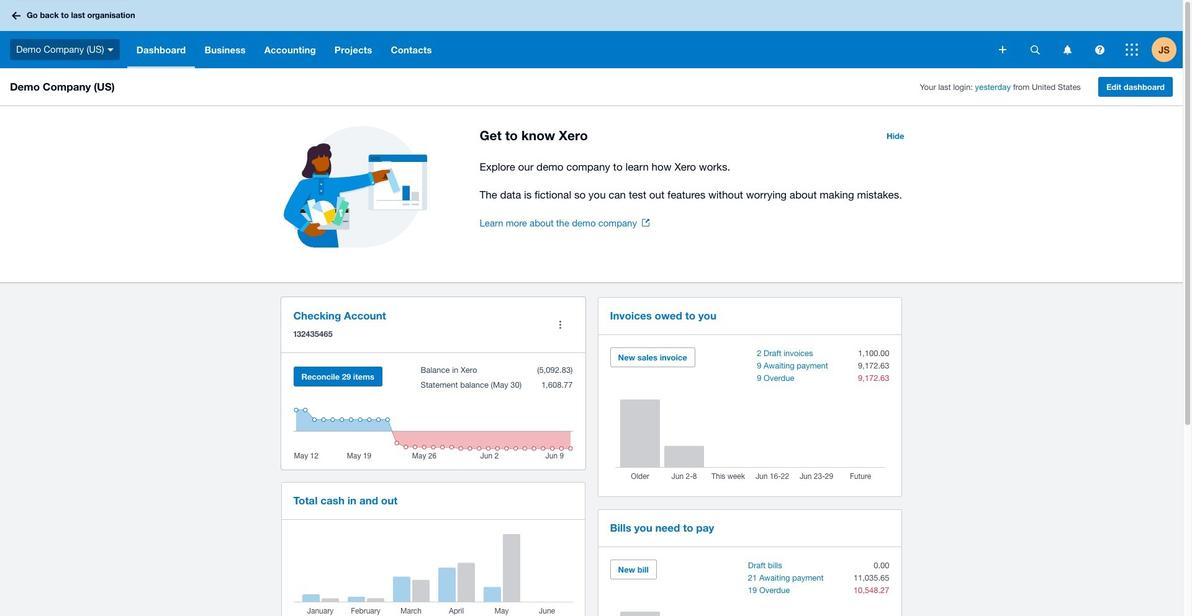 Task type: locate. For each thing, give the bounding box(es) containing it.
banner
[[0, 0, 1183, 68]]

1 horizontal spatial svg image
[[999, 46, 1007, 53]]

svg image
[[1126, 43, 1138, 56], [1030, 45, 1040, 54], [1095, 45, 1104, 54], [107, 48, 113, 51]]

0 horizontal spatial svg image
[[12, 11, 20, 20]]

svg image
[[12, 11, 20, 20], [1063, 45, 1071, 54], [999, 46, 1007, 53]]



Task type: vqa. For each thing, say whether or not it's contained in the screenshot.
the leftmost svg image
yes



Task type: describe. For each thing, give the bounding box(es) containing it.
intro banner body element
[[480, 158, 912, 204]]

2 horizontal spatial svg image
[[1063, 45, 1071, 54]]

manage menu toggle image
[[548, 313, 573, 337]]



